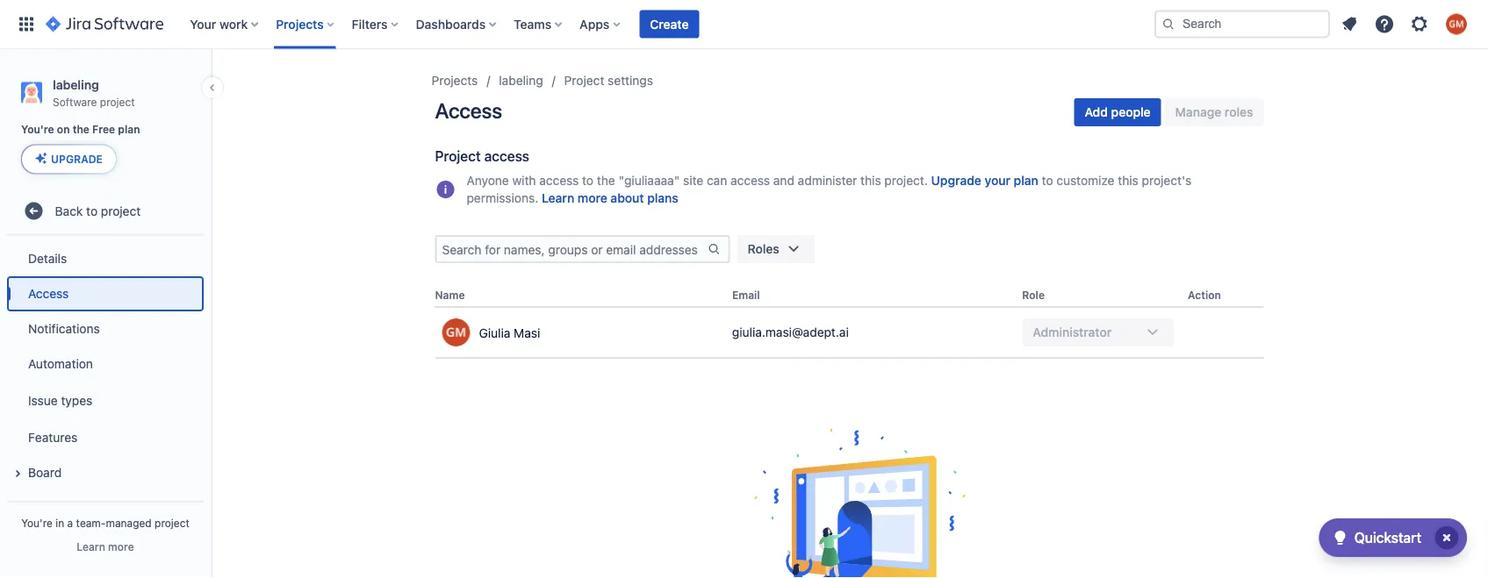 Task type: vqa. For each thing, say whether or not it's contained in the screenshot.
Project to the right
yes



Task type: describe. For each thing, give the bounding box(es) containing it.
"giuliaaaa"
[[619, 173, 680, 188]]

labeling software project
[[53, 77, 135, 108]]

learn more button
[[77, 540, 134, 554]]

in
[[56, 517, 64, 530]]

project for back to project
[[101, 204, 141, 218]]

apps button
[[575, 10, 627, 38]]

teams
[[514, 17, 552, 31]]

create
[[650, 17, 689, 31]]

your work
[[190, 17, 248, 31]]

apps
[[580, 17, 610, 31]]

1 horizontal spatial to
[[582, 173, 594, 188]]

project.
[[885, 173, 928, 188]]

toolchain
[[28, 501, 82, 515]]

more for learn more
[[108, 541, 134, 553]]

0 horizontal spatial the
[[73, 124, 90, 136]]

projects for projects link
[[432, 73, 478, 88]]

filters
[[352, 17, 388, 31]]

action
[[1188, 289, 1222, 302]]

labeling for labeling software project
[[53, 77, 99, 92]]

1 vertical spatial the
[[597, 173, 615, 188]]

toolchain link
[[7, 490, 204, 525]]

help image
[[1374, 14, 1396, 35]]

project settings
[[564, 73, 653, 88]]

create button
[[640, 10, 699, 38]]

check image
[[1330, 528, 1351, 549]]

your
[[985, 173, 1011, 188]]

your work button
[[185, 10, 265, 38]]

email
[[732, 289, 760, 302]]

Search for names, groups or email addresses text field
[[437, 237, 707, 262]]

anyone
[[467, 173, 509, 188]]

projects button
[[271, 10, 341, 38]]

project for project access
[[435, 148, 481, 165]]

back to project link
[[7, 194, 204, 229]]

you're on the free plan
[[21, 124, 140, 136]]

Search field
[[1155, 10, 1331, 38]]

project access image
[[435, 179, 456, 200]]

more for learn more about plans
[[578, 191, 608, 206]]

1 horizontal spatial access
[[540, 173, 579, 188]]

automation
[[28, 357, 93, 371]]

site
[[683, 173, 704, 188]]

learn for learn more about plans
[[542, 191, 575, 206]]

roles
[[748, 242, 780, 256]]

access link
[[7, 276, 204, 311]]

0 vertical spatial plan
[[118, 124, 140, 136]]

teams button
[[509, 10, 569, 38]]

role
[[1023, 289, 1045, 302]]

board button
[[7, 455, 204, 490]]

search image
[[1162, 17, 1176, 31]]

back
[[55, 204, 83, 218]]

project settings link
[[564, 70, 653, 91]]

customize
[[1057, 173, 1115, 188]]

to inside "to customize this project's permissions."
[[1042, 173, 1054, 188]]

you're in a team-managed project
[[21, 517, 190, 530]]

details link
[[7, 241, 204, 276]]

notifications image
[[1339, 14, 1360, 35]]

add people
[[1085, 105, 1151, 119]]

project's
[[1142, 173, 1192, 188]]

quickstart
[[1355, 530, 1422, 547]]

dashboards
[[416, 17, 486, 31]]

plans
[[647, 191, 679, 206]]

add people button
[[1075, 98, 1162, 126]]

on
[[57, 124, 70, 136]]

upgrade inside button
[[51, 153, 103, 165]]

team-
[[76, 517, 106, 530]]

project for project settings
[[564, 73, 605, 88]]

this inside "to customize this project's permissions."
[[1118, 173, 1139, 188]]

2 vertical spatial project
[[155, 517, 190, 530]]

expand image
[[7, 463, 28, 484]]

can
[[707, 173, 727, 188]]

issue types link
[[7, 381, 204, 420]]

work
[[220, 17, 248, 31]]

learn more about plans
[[542, 191, 679, 206]]

and
[[774, 173, 795, 188]]

administer
[[798, 173, 857, 188]]

filters button
[[347, 10, 405, 38]]

1 this from the left
[[861, 173, 881, 188]]

labeling for labeling
[[499, 73, 543, 88]]

people and their roles element
[[435, 285, 1264, 359]]

settings
[[608, 73, 653, 88]]

settings image
[[1410, 14, 1431, 35]]



Task type: locate. For each thing, give the bounding box(es) containing it.
0 horizontal spatial project
[[435, 148, 481, 165]]

access inside access link
[[28, 286, 69, 301]]

upgrade your plan link
[[931, 172, 1039, 190]]

projects link
[[432, 70, 478, 91]]

access up with
[[484, 148, 529, 165]]

project left 'settings' at left
[[564, 73, 605, 88]]

to left customize
[[1042, 173, 1054, 188]]

access right with
[[540, 173, 579, 188]]

notifications
[[28, 321, 100, 336]]

features
[[28, 430, 77, 445]]

learn
[[542, 191, 575, 206], [77, 541, 105, 553]]

1 horizontal spatial project
[[564, 73, 605, 88]]

1 vertical spatial projects
[[432, 73, 478, 88]]

your
[[190, 17, 216, 31]]

banner containing your work
[[0, 0, 1489, 49]]

learn down team-
[[77, 541, 105, 553]]

0 horizontal spatial labeling
[[53, 77, 99, 92]]

learn for learn more
[[77, 541, 105, 553]]

to right back
[[86, 204, 98, 218]]

labeling
[[499, 73, 543, 88], [53, 77, 99, 92]]

project up free
[[100, 96, 135, 108]]

quickstart button
[[1320, 519, 1468, 558]]

learn inside learn more button
[[77, 541, 105, 553]]

0 vertical spatial access
[[435, 98, 502, 123]]

0 horizontal spatial upgrade
[[51, 153, 103, 165]]

1 horizontal spatial access
[[435, 98, 502, 123]]

access right can
[[731, 173, 770, 188]]

open roles dropdown image
[[783, 239, 804, 260]]

2 this from the left
[[1118, 173, 1139, 188]]

dashboards button
[[411, 10, 503, 38]]

0 vertical spatial project
[[564, 73, 605, 88]]

labeling inside labeling software project
[[53, 77, 99, 92]]

the up learn more about plans
[[597, 173, 615, 188]]

the right on at left
[[73, 124, 90, 136]]

more inside 'link'
[[578, 191, 608, 206]]

projects right work
[[276, 17, 324, 31]]

0 horizontal spatial projects
[[276, 17, 324, 31]]

people
[[1112, 105, 1151, 119]]

more
[[578, 191, 608, 206], [108, 541, 134, 553]]

dismiss quickstart image
[[1433, 524, 1461, 552]]

free
[[92, 124, 115, 136]]

projects inside popup button
[[276, 17, 324, 31]]

a
[[67, 517, 73, 530]]

giulia.masi@adept.ai
[[732, 326, 849, 340]]

1 horizontal spatial this
[[1118, 173, 1139, 188]]

to customize this project's permissions.
[[467, 173, 1192, 206]]

masi
[[514, 326, 540, 340]]

0 vertical spatial learn
[[542, 191, 575, 206]]

1 vertical spatial access
[[28, 286, 69, 301]]

0 horizontal spatial access
[[484, 148, 529, 165]]

group containing details
[[7, 236, 204, 566]]

1 horizontal spatial learn
[[542, 191, 575, 206]]

0 horizontal spatial more
[[108, 541, 134, 553]]

project up "details" link
[[101, 204, 141, 218]]

anyone with access to the "giuliaaaa" site can access and administer this project. upgrade your plan
[[467, 173, 1039, 188]]

jira software image
[[46, 14, 164, 35], [46, 14, 164, 35]]

roles button
[[737, 235, 815, 263]]

more left about
[[578, 191, 608, 206]]

1 horizontal spatial labeling
[[499, 73, 543, 88]]

access down projects link
[[435, 98, 502, 123]]

project for labeling software project
[[100, 96, 135, 108]]

project access
[[435, 148, 529, 165]]

1 vertical spatial plan
[[1014, 173, 1039, 188]]

upgrade down you're on the free plan
[[51, 153, 103, 165]]

1 vertical spatial project
[[101, 204, 141, 218]]

types
[[61, 393, 92, 408]]

1 horizontal spatial upgrade
[[931, 173, 982, 188]]

back to project
[[55, 204, 141, 218]]

you're for you're on the free plan
[[21, 124, 54, 136]]

0 vertical spatial upgrade
[[51, 153, 103, 165]]

you're left on at left
[[21, 124, 54, 136]]

1 horizontal spatial the
[[597, 173, 615, 188]]

access
[[435, 98, 502, 123], [28, 286, 69, 301]]

managed
[[106, 517, 152, 530]]

this left project's
[[1118, 173, 1139, 188]]

details
[[28, 251, 67, 266]]

1 vertical spatial you're
[[21, 517, 53, 530]]

learn up search for names, groups or email addresses text box
[[542, 191, 575, 206]]

2 horizontal spatial to
[[1042, 173, 1054, 188]]

learn more
[[77, 541, 134, 553]]

upgrade left your
[[931, 173, 982, 188]]

projects for the projects popup button
[[276, 17, 324, 31]]

you're
[[21, 124, 54, 136], [21, 517, 53, 530]]

about
[[611, 191, 644, 206]]

1 vertical spatial more
[[108, 541, 134, 553]]

0 horizontal spatial learn
[[77, 541, 105, 553]]

1 vertical spatial upgrade
[[931, 173, 982, 188]]

giulia masi
[[479, 326, 540, 340]]

plan right free
[[118, 124, 140, 136]]

labeling link
[[499, 70, 543, 91]]

add
[[1085, 105, 1108, 119]]

0 horizontal spatial plan
[[118, 124, 140, 136]]

primary element
[[11, 0, 1155, 49]]

plan
[[118, 124, 140, 136], [1014, 173, 1039, 188]]

1 vertical spatial learn
[[77, 541, 105, 553]]

access
[[484, 148, 529, 165], [540, 173, 579, 188], [731, 173, 770, 188]]

appswitcher icon image
[[16, 14, 37, 35]]

1 you're from the top
[[21, 124, 54, 136]]

upgrade button
[[22, 145, 116, 173]]

project right managed
[[155, 517, 190, 530]]

1 horizontal spatial projects
[[432, 73, 478, 88]]

2 you're from the top
[[21, 517, 53, 530]]

notifications link
[[7, 311, 204, 346]]

access down details
[[28, 286, 69, 301]]

upgrade
[[51, 153, 103, 165], [931, 173, 982, 188]]

with
[[512, 173, 536, 188]]

1 vertical spatial project
[[435, 148, 481, 165]]

1 horizontal spatial more
[[578, 191, 608, 206]]

features link
[[7, 420, 204, 455]]

0 vertical spatial you're
[[21, 124, 54, 136]]

group
[[7, 236, 204, 566]]

0 vertical spatial more
[[578, 191, 608, 206]]

project
[[564, 73, 605, 88], [435, 148, 481, 165]]

0 vertical spatial the
[[73, 124, 90, 136]]

this left 'project.' at the top right
[[861, 173, 881, 188]]

banner
[[0, 0, 1489, 49]]

board
[[28, 465, 62, 480]]

the
[[73, 124, 90, 136], [597, 173, 615, 188]]

more down managed
[[108, 541, 134, 553]]

this
[[861, 173, 881, 188], [1118, 173, 1139, 188]]

automation link
[[7, 346, 204, 381]]

giulia
[[479, 326, 511, 340]]

learn more about plans link
[[542, 190, 679, 207]]

0 horizontal spatial access
[[28, 286, 69, 301]]

software
[[53, 96, 97, 108]]

0 vertical spatial project
[[100, 96, 135, 108]]

issue
[[28, 393, 58, 408]]

permissions.
[[467, 191, 539, 206]]

project up project access image
[[435, 148, 481, 165]]

2 horizontal spatial access
[[731, 173, 770, 188]]

name
[[435, 289, 465, 302]]

learn inside learn more about plans 'link'
[[542, 191, 575, 206]]

0 horizontal spatial to
[[86, 204, 98, 218]]

0 horizontal spatial this
[[861, 173, 881, 188]]

you're for you're in a team-managed project
[[21, 517, 53, 530]]

to up learn more about plans
[[582, 173, 594, 188]]

projects down dashboards dropdown button
[[432, 73, 478, 88]]

your profile and settings image
[[1446, 14, 1468, 35]]

labeling up software
[[53, 77, 99, 92]]

plan right your
[[1014, 173, 1039, 188]]

labeling down teams
[[499, 73, 543, 88]]

projects
[[276, 17, 324, 31], [432, 73, 478, 88]]

you're left in
[[21, 517, 53, 530]]

project inside labeling software project
[[100, 96, 135, 108]]

to
[[582, 173, 594, 188], [1042, 173, 1054, 188], [86, 204, 98, 218]]

1 horizontal spatial plan
[[1014, 173, 1039, 188]]

issue types
[[28, 393, 92, 408]]

more inside button
[[108, 541, 134, 553]]

0 vertical spatial projects
[[276, 17, 324, 31]]



